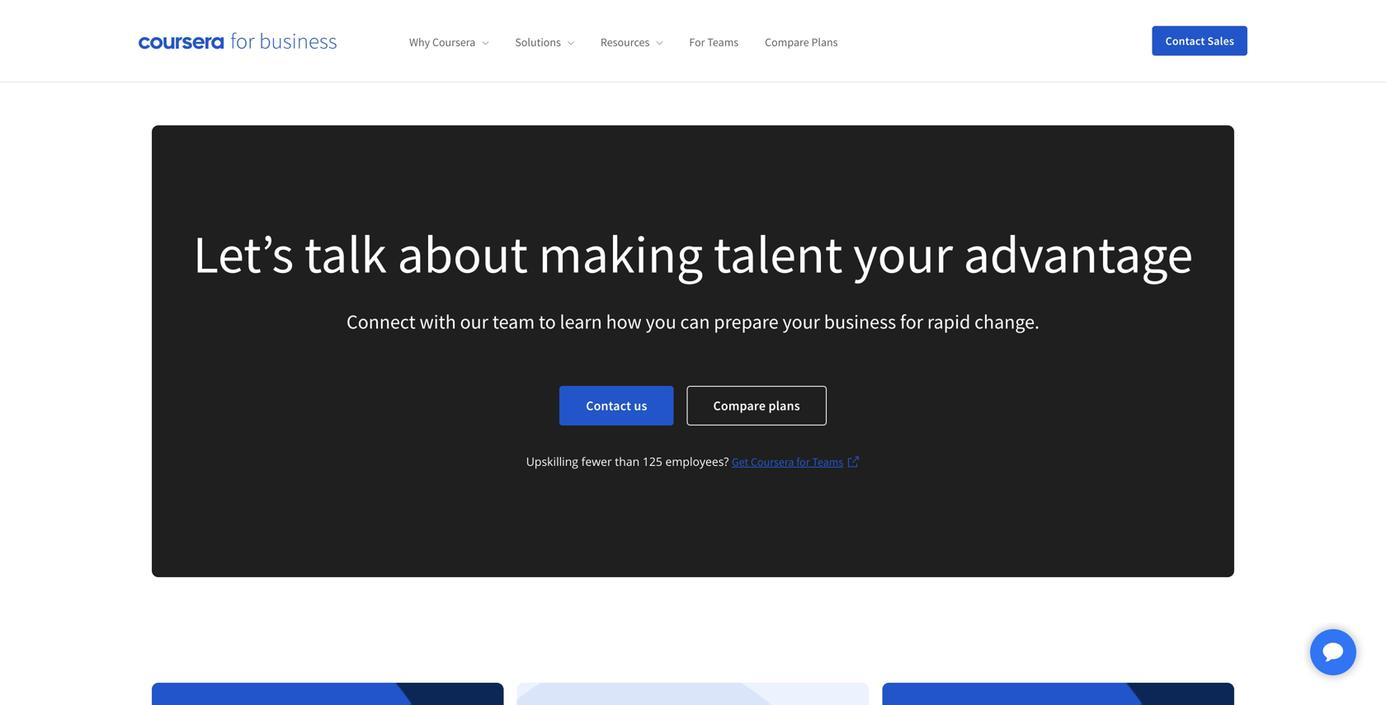 Task type: describe. For each thing, give the bounding box(es) containing it.
than
[[615, 454, 640, 470]]

fewer
[[581, 454, 612, 470]]

compare plans
[[713, 398, 800, 414]]

with
[[420, 310, 456, 334]]

compare plans link
[[687, 386, 827, 426]]

1 horizontal spatial your
[[853, 221, 953, 287]]

sales
[[1208, 33, 1235, 48]]

solutions link
[[515, 35, 574, 50]]

get
[[732, 455, 749, 470]]

team
[[493, 310, 535, 334]]

contact us
[[586, 398, 647, 414]]

get coursera for teams link
[[732, 452, 860, 472]]

compare for compare plans
[[765, 35, 809, 50]]

1 horizontal spatial for
[[900, 310, 924, 334]]

prepare
[[714, 310, 779, 334]]

for
[[689, 35, 705, 50]]

teams inside get coursera for teams link
[[812, 455, 844, 470]]

let's
[[193, 221, 294, 287]]

connect
[[347, 310, 416, 334]]

contact sales button
[[1153, 26, 1248, 56]]

upskilling fewer than 125 employees?
[[526, 454, 732, 470]]

can
[[680, 310, 710, 334]]

compare for compare plans
[[713, 398, 766, 414]]

coursera for business image
[[139, 32, 337, 49]]

upskilling
[[526, 454, 578, 470]]

let's talk about making talent your advantage
[[193, 221, 1193, 287]]

why
[[409, 35, 430, 50]]

about
[[397, 221, 528, 287]]



Task type: locate. For each thing, give the bounding box(es) containing it.
for teams link
[[689, 35, 739, 50]]

1 vertical spatial teams
[[812, 455, 844, 470]]

teams
[[708, 35, 739, 50], [812, 455, 844, 470]]

for down 'plans'
[[797, 455, 810, 470]]

rapid
[[928, 310, 971, 334]]

contact inside contact us link
[[586, 398, 631, 414]]

0 vertical spatial contact
[[1166, 33, 1205, 48]]

0 horizontal spatial teams
[[708, 35, 739, 50]]

coursera for get
[[751, 455, 794, 470]]

125
[[643, 454, 663, 470]]

for
[[900, 310, 924, 334], [797, 455, 810, 470]]

0 horizontal spatial contact
[[586, 398, 631, 414]]

contact inside contact sales button
[[1166, 33, 1205, 48]]

compare left 'plans'
[[713, 398, 766, 414]]

business
[[824, 310, 896, 334]]

for teams
[[689, 35, 739, 50]]

your right prepare at top right
[[783, 310, 820, 334]]

0 vertical spatial for
[[900, 310, 924, 334]]

connect with our team to learn how you can prepare your business for rapid change.
[[347, 310, 1040, 334]]

coursera for why
[[432, 35, 476, 50]]

you
[[646, 310, 677, 334]]

contact sales
[[1166, 33, 1235, 48]]

learn
[[560, 310, 602, 334]]

talk
[[304, 221, 387, 287]]

contact for contact us
[[586, 398, 631, 414]]

1 horizontal spatial contact
[[1166, 33, 1205, 48]]

your
[[853, 221, 953, 287], [783, 310, 820, 334]]

compare
[[765, 35, 809, 50], [713, 398, 766, 414]]

our
[[460, 310, 489, 334]]

plans
[[769, 398, 800, 414]]

1 vertical spatial for
[[797, 455, 810, 470]]

coursera right why
[[432, 35, 476, 50]]

0 vertical spatial compare
[[765, 35, 809, 50]]

get coursera for teams
[[732, 455, 844, 470]]

employees?
[[666, 454, 729, 470]]

to
[[539, 310, 556, 334]]

1 vertical spatial your
[[783, 310, 820, 334]]

for left rapid on the right
[[900, 310, 924, 334]]

1 horizontal spatial coursera
[[751, 455, 794, 470]]

contact left us
[[586, 398, 631, 414]]

compare plans
[[765, 35, 838, 50]]

contact us link
[[560, 386, 674, 426]]

0 horizontal spatial your
[[783, 310, 820, 334]]

change.
[[975, 310, 1040, 334]]

plans
[[812, 35, 838, 50]]

0 vertical spatial coursera
[[432, 35, 476, 50]]

0 horizontal spatial for
[[797, 455, 810, 470]]

your up business
[[853, 221, 953, 287]]

contact for contact sales
[[1166, 33, 1205, 48]]

1 horizontal spatial teams
[[812, 455, 844, 470]]

coursera
[[432, 35, 476, 50], [751, 455, 794, 470]]

1 vertical spatial coursera
[[751, 455, 794, 470]]

why coursera
[[409, 35, 476, 50]]

why coursera link
[[409, 35, 489, 50]]

0 horizontal spatial coursera
[[432, 35, 476, 50]]

resources link
[[601, 35, 663, 50]]

us
[[634, 398, 647, 414]]

coursera right "get"
[[751, 455, 794, 470]]

making
[[539, 221, 703, 287]]

0 vertical spatial teams
[[708, 35, 739, 50]]

1 vertical spatial compare
[[713, 398, 766, 414]]

contact left the sales
[[1166, 33, 1205, 48]]

compare plans link
[[765, 35, 838, 50]]

contact
[[1166, 33, 1205, 48], [586, 398, 631, 414]]

1 vertical spatial contact
[[586, 398, 631, 414]]

compare left plans
[[765, 35, 809, 50]]

how
[[606, 310, 642, 334]]

resources
[[601, 35, 650, 50]]

advantage
[[964, 221, 1193, 287]]

0 vertical spatial your
[[853, 221, 953, 287]]

solutions
[[515, 35, 561, 50]]

talent
[[714, 221, 843, 287]]



Task type: vqa. For each thing, say whether or not it's contained in the screenshot.
it,
no



